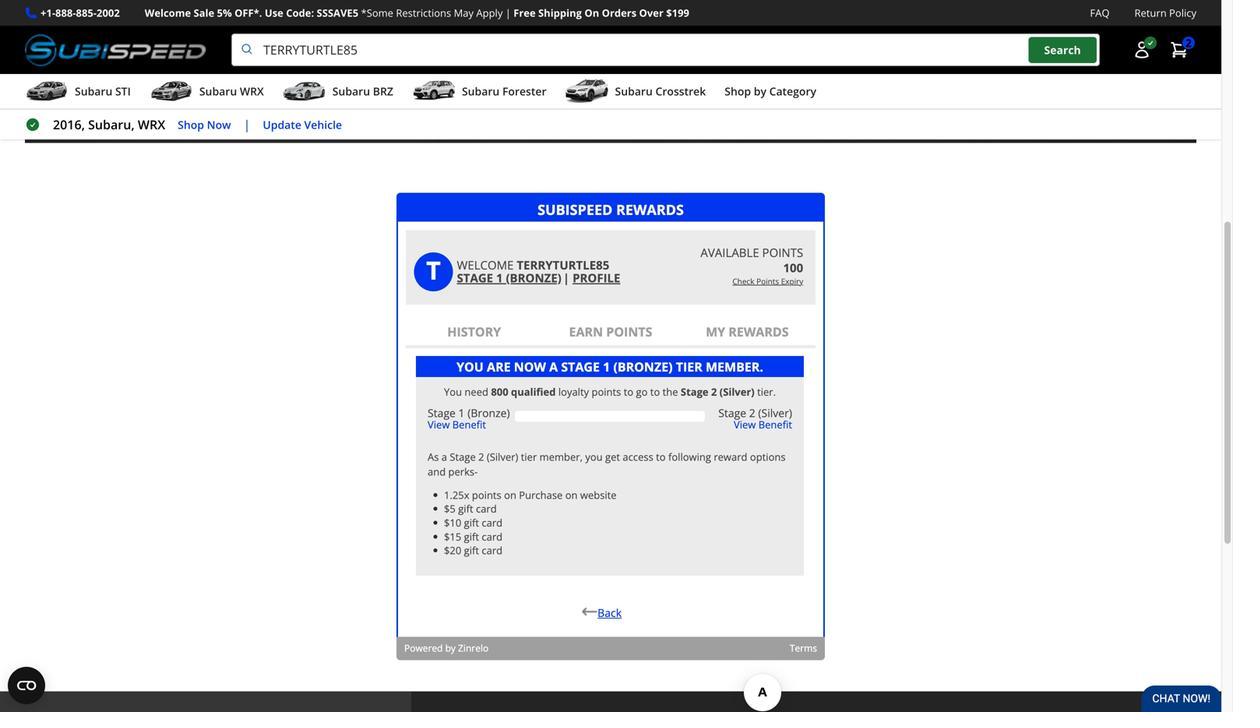 Task type: locate. For each thing, give the bounding box(es) containing it.
+1-888-885-2002
[[41, 6, 120, 20]]

sssave5
[[317, 6, 358, 20]]

shop for shop by category
[[725, 84, 751, 99]]

| right 'now'
[[244, 116, 250, 133]]

wrx down a subaru wrx thumbnail image
[[138, 116, 165, 133]]

1 subaru from the left
[[75, 84, 112, 99]]

shop inside shop by category dropdown button
[[725, 84, 751, 99]]

may
[[454, 6, 474, 20]]

forester
[[502, 84, 547, 99]]

wrx up update
[[240, 84, 264, 99]]

restrictions
[[396, 6, 451, 20]]

search input field
[[231, 34, 1100, 66]]

subaru left forester
[[462, 84, 500, 99]]

orders
[[602, 6, 637, 20]]

dialog
[[397, 193, 825, 660]]

1 horizontal spatial shop
[[725, 84, 751, 99]]

subaru,
[[88, 116, 135, 133]]

shop
[[725, 84, 751, 99], [178, 117, 204, 132]]

888-
[[55, 6, 76, 20]]

| left the free
[[505, 6, 511, 20]]

off*.
[[235, 6, 262, 20]]

5 subaru from the left
[[615, 84, 653, 99]]

subaru up 'now'
[[199, 84, 237, 99]]

open widget image
[[8, 667, 45, 704]]

a subaru crosstrek thumbnail image image
[[565, 80, 609, 103]]

3 subaru from the left
[[332, 84, 370, 99]]

update vehicle button
[[263, 116, 342, 134]]

subaru for subaru wrx
[[199, 84, 237, 99]]

1 vertical spatial wrx
[[138, 116, 165, 133]]

1 vertical spatial |
[[244, 116, 250, 133]]

sale
[[194, 6, 214, 20]]

subaru left sti
[[75, 84, 112, 99]]

0 vertical spatial |
[[505, 6, 511, 20]]

category
[[769, 84, 816, 99]]

search button
[[1029, 37, 1097, 63]]

subaru inside dropdown button
[[615, 84, 653, 99]]

5%
[[217, 6, 232, 20]]

subaru
[[75, 84, 112, 99], [199, 84, 237, 99], [332, 84, 370, 99], [462, 84, 500, 99], [615, 84, 653, 99]]

subaru for subaru brz
[[332, 84, 370, 99]]

shop left 'now'
[[178, 117, 204, 132]]

subaru left brz
[[332, 84, 370, 99]]

a subaru brz thumbnail image image
[[283, 80, 326, 103]]

1 horizontal spatial |
[[505, 6, 511, 20]]

subaru wrx button
[[149, 77, 264, 108]]

subaru forester button
[[412, 77, 547, 108]]

return policy link
[[1135, 5, 1197, 21]]

wrx
[[240, 84, 264, 99], [138, 116, 165, 133]]

0 horizontal spatial shop
[[178, 117, 204, 132]]

subispeed logo image
[[25, 34, 207, 66]]

shop inside shop now link
[[178, 117, 204, 132]]

+1-
[[41, 6, 55, 20]]

1 vertical spatial shop
[[178, 117, 204, 132]]

subaru right a subaru crosstrek thumbnail image at the top left
[[615, 84, 653, 99]]

subaru for subaru crosstrek
[[615, 84, 653, 99]]

|
[[505, 6, 511, 20], [244, 116, 250, 133]]

vehicle
[[304, 117, 342, 132]]

0 horizontal spatial wrx
[[138, 116, 165, 133]]

faq link
[[1090, 5, 1110, 21]]

0 vertical spatial shop
[[725, 84, 751, 99]]

a subaru forester thumbnail image image
[[412, 80, 456, 103]]

sti
[[115, 84, 131, 99]]

2 subaru from the left
[[199, 84, 237, 99]]

hippogallery:original image
[[25, 0, 1197, 143]]

shop left 'by'
[[725, 84, 751, 99]]

1 horizontal spatial wrx
[[240, 84, 264, 99]]

0 vertical spatial wrx
[[240, 84, 264, 99]]

4 subaru from the left
[[462, 84, 500, 99]]

apply
[[476, 6, 503, 20]]

free
[[514, 6, 536, 20]]

by
[[754, 84, 767, 99]]



Task type: describe. For each thing, give the bounding box(es) containing it.
search
[[1044, 42, 1081, 57]]

welcome sale 5% off*. use code: sssave5 *some restrictions may apply | free shipping on orders over $199
[[145, 6, 689, 20]]

return
[[1135, 6, 1167, 20]]

shop by category
[[725, 84, 816, 99]]

button image
[[1133, 41, 1151, 59]]

subaru forester
[[462, 84, 547, 99]]

subaru wrx
[[199, 84, 264, 99]]

subaru crosstrek button
[[565, 77, 706, 108]]

$199
[[666, 6, 689, 20]]

shop now
[[178, 117, 231, 132]]

brz
[[373, 84, 393, 99]]

policy
[[1169, 6, 1197, 20]]

subaru for subaru forester
[[462, 84, 500, 99]]

on
[[585, 6, 599, 20]]

shop by category button
[[725, 77, 816, 108]]

return policy
[[1135, 6, 1197, 20]]

subaru brz
[[332, 84, 393, 99]]

shop for shop now
[[178, 117, 204, 132]]

885-
[[76, 6, 97, 20]]

crosstrek
[[656, 84, 706, 99]]

now
[[207, 117, 231, 132]]

subaru for subaru sti
[[75, 84, 112, 99]]

2002
[[97, 6, 120, 20]]

code:
[[286, 6, 314, 20]]

0 horizontal spatial |
[[244, 116, 250, 133]]

faq
[[1090, 6, 1110, 20]]

subaru sti button
[[25, 77, 131, 108]]

subaru brz button
[[283, 77, 393, 108]]

update
[[263, 117, 301, 132]]

welcome
[[145, 6, 191, 20]]

2
[[1186, 35, 1192, 50]]

2016, subaru, wrx
[[53, 116, 165, 133]]

2016,
[[53, 116, 85, 133]]

a subaru sti thumbnail image image
[[25, 80, 69, 103]]

+1-888-885-2002 link
[[41, 5, 120, 21]]

a subaru wrx thumbnail image image
[[149, 80, 193, 103]]

use
[[265, 6, 283, 20]]

*some
[[361, 6, 393, 20]]

over
[[639, 6, 664, 20]]

update vehicle
[[263, 117, 342, 132]]

shipping
[[538, 6, 582, 20]]

shop now link
[[178, 116, 231, 134]]

subaru crosstrek
[[615, 84, 706, 99]]

wrx inside subaru wrx dropdown button
[[240, 84, 264, 99]]

2 button
[[1162, 34, 1197, 66]]

subaru sti
[[75, 84, 131, 99]]



Task type: vqa. For each thing, say whether or not it's contained in the screenshot.
THE SUBARU within SUBARU CROSSTREK dropdown button
no



